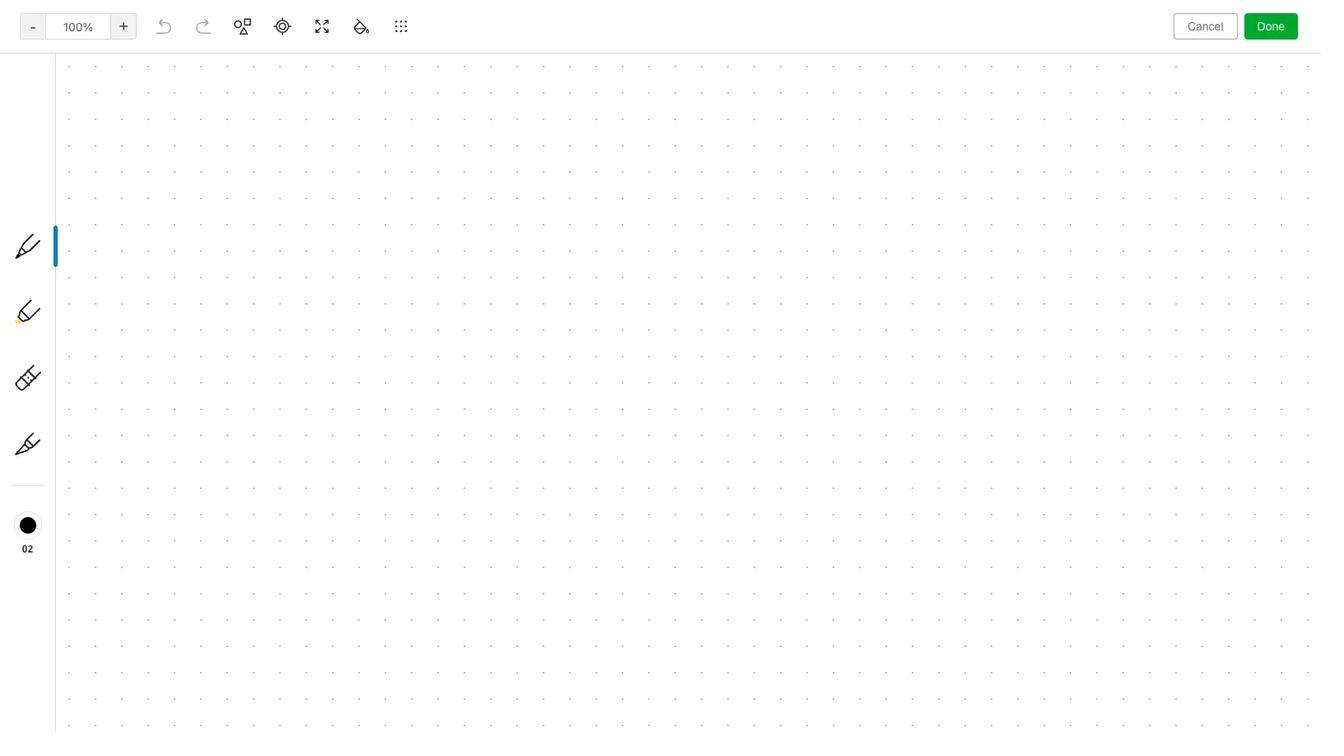 Task type: locate. For each thing, give the bounding box(es) containing it.
5 2 from the top
[[555, 217, 562, 231]]

it
[[51, 245, 58, 259]]

row group containing untitled
[[198, 105, 788, 290]]

28
[[374, 191, 388, 205]]

7
[[218, 51, 224, 65]]

27 for 28
[[448, 191, 461, 205]]

ago left 37
[[389, 164, 409, 178]]

1 horizontal spatial nov 13
[[424, 270, 460, 284]]

now
[[375, 112, 397, 126], [449, 112, 471, 126], [375, 138, 397, 152], [449, 138, 471, 152]]

shared with me link
[[0, 512, 197, 538]]

1 horizontal spatial on
[[587, 51, 601, 65]]

5,
[[628, 51, 638, 65]]

nov 27 for 28
[[424, 191, 461, 205]]

2 workbook from the top
[[498, 138, 552, 152]]

group containing add your first shortcut
[[0, 182, 197, 403]]

just now up 35 min ago
[[349, 138, 397, 152]]

stack
[[83, 231, 110, 244]]

2
[[555, 112, 562, 126], [555, 138, 562, 152], [555, 164, 562, 178], [555, 191, 562, 205], [555, 217, 562, 231], [555, 243, 562, 258], [555, 270, 562, 284]]

(
[[72, 402, 76, 416], [70, 554, 74, 567]]

workbook
[[498, 112, 552, 126], [498, 138, 552, 152], [498, 164, 552, 178], [498, 191, 552, 205], [498, 217, 552, 231], [498, 243, 552, 258], [498, 270, 552, 284]]

tree
[[0, 129, 198, 642]]

nov
[[349, 191, 370, 205], [424, 191, 445, 205], [349, 217, 370, 231], [424, 217, 445, 231], [349, 243, 370, 258], [424, 243, 445, 258], [349, 270, 370, 284], [424, 270, 445, 284]]

1 horizontal spatial 13
[[448, 270, 460, 284]]

2 ago from the left
[[463, 164, 482, 178]]

( inside notes (
[[72, 402, 76, 416]]

1 vertical spatial title
[[218, 191, 241, 205]]

tags
[[37, 492, 62, 506]]

2 min from the left
[[440, 164, 459, 178]]

ago for 37 min ago
[[463, 164, 482, 178]]

0 vertical spatial title
[[218, 86, 243, 97]]

ago
[[389, 164, 409, 178], [463, 164, 482, 178]]

title left "1"
[[218, 191, 241, 205]]

14 down 28
[[374, 243, 386, 258]]

2 2 from the top
[[555, 138, 562, 152]]

your
[[53, 197, 76, 210]]

2 title from the top
[[218, 191, 241, 205]]

0 horizontal spatial nov 13
[[349, 270, 386, 284]]

just down created on the left of page
[[424, 112, 446, 126]]

14 down 37 min ago at left
[[448, 243, 460, 258]]

on inside note window element
[[587, 51, 601, 65]]

1 title from the top
[[218, 86, 243, 97]]

location
[[498, 86, 544, 97]]

( up tasks button
[[72, 402, 76, 416]]

nov 14 down 37 min ago at left
[[424, 243, 460, 258]]

2 nov 13 from the left
[[424, 270, 460, 284]]

group
[[0, 182, 197, 403]]

27
[[448, 191, 461, 205], [374, 217, 387, 231], [448, 217, 461, 231]]

0 vertical spatial notes
[[233, 16, 279, 35]]

group inside tree
[[0, 182, 197, 403]]

new button
[[10, 87, 188, 116]]

min right 37
[[440, 164, 459, 178]]

7 notes
[[218, 51, 257, 65]]

3 workbook from the top
[[498, 164, 552, 178]]

Search text field
[[21, 48, 176, 77]]

notes right the recent at the top
[[57, 283, 86, 296]]

1 horizontal spatial min
[[440, 164, 459, 178]]

0 horizontal spatial 13
[[374, 270, 386, 284]]

nov 28
[[349, 191, 388, 205]]

2023
[[641, 51, 669, 65]]

notes
[[233, 16, 279, 35], [57, 283, 86, 296], [36, 403, 68, 417]]

0 vertical spatial (
[[72, 402, 76, 416]]

add
[[30, 245, 49, 259]]

6 workbook from the top
[[498, 243, 552, 258]]

min for 37
[[440, 164, 459, 178]]

( right trash
[[70, 554, 74, 567]]

1 vertical spatial on
[[114, 216, 127, 229]]

just
[[349, 112, 372, 126], [424, 112, 446, 126], [349, 138, 372, 152], [424, 138, 446, 152]]

notes up notes
[[233, 16, 279, 35]]

last edited on dec 5, 2023
[[525, 51, 669, 65]]

note list element
[[198, 0, 870, 733]]

min
[[367, 164, 386, 178], [440, 164, 459, 178]]

1 min from the left
[[367, 164, 386, 178]]

trash
[[36, 554, 66, 568]]

workbook 2
[[498, 112, 562, 126], [498, 138, 562, 152], [498, 164, 562, 178], [498, 191, 562, 205], [498, 217, 562, 231], [498, 243, 562, 258], [498, 270, 562, 284]]

title
[[218, 86, 243, 97], [218, 191, 241, 205]]

1 untitled from the top
[[218, 112, 260, 126]]

shared
[[36, 518, 74, 532]]

0 horizontal spatial 14
[[374, 243, 386, 258]]

1 vertical spatial (
[[70, 554, 74, 567]]

untitled
[[218, 112, 260, 126], [218, 138, 260, 152], [218, 217, 260, 231], [218, 243, 260, 258], [218, 270, 260, 284]]

1 workbook 2 from the top
[[498, 112, 562, 126]]

new
[[36, 94, 60, 108]]

2 row group from the top
[[198, 105, 788, 290]]

min right 35 in the left of the page
[[367, 164, 386, 178]]

( for notes
[[72, 402, 76, 416]]

1 horizontal spatial 14
[[448, 243, 460, 258]]

tasks
[[36, 429, 66, 443]]

0 horizontal spatial nov 14
[[349, 243, 386, 258]]

5 workbook 2 from the top
[[498, 217, 562, 231]]

updated
[[349, 86, 392, 97]]

( for trash
[[70, 554, 74, 567]]

7 workbook from the top
[[498, 270, 552, 284]]

recent notes
[[19, 283, 86, 296]]

notes up tasks
[[36, 403, 68, 417]]

nov 14 down 'nov 28'
[[349, 243, 386, 258]]

14
[[374, 243, 386, 258], [448, 243, 460, 258]]

nov 13
[[349, 270, 386, 284], [424, 270, 460, 284]]

2 vertical spatial notes
[[36, 403, 68, 417]]

share button
[[1222, 7, 1282, 33]]

only
[[1165, 13, 1188, 26]]

0 horizontal spatial min
[[367, 164, 386, 178]]

tag
[[126, 231, 142, 244]]

ago right 37
[[463, 164, 482, 178]]

only you
[[1165, 13, 1209, 26]]

note window element
[[0, 0, 1322, 733]]

now down created on the left of page
[[449, 112, 471, 126]]

row group
[[198, 79, 870, 105], [198, 105, 788, 290]]

you
[[1191, 13, 1209, 26]]

home
[[36, 136, 68, 150]]

click the
[[30, 216, 76, 229]]

here.
[[61, 245, 86, 259]]

me
[[102, 518, 119, 532]]

5 workbook from the top
[[498, 217, 552, 231]]

3 workbook 2 from the top
[[498, 164, 562, 178]]

tree containing home
[[0, 129, 198, 642]]

tree
[[218, 164, 241, 178]]

0 horizontal spatial on
[[114, 216, 127, 229]]

2 untitled from the top
[[218, 138, 260, 152]]

just up 37
[[424, 138, 446, 152]]

35 min ago
[[349, 164, 409, 178]]

nov 27
[[424, 191, 461, 205], [349, 217, 387, 231], [424, 217, 461, 231]]

13
[[374, 270, 386, 284], [448, 270, 460, 284]]

1 horizontal spatial ago
[[463, 164, 482, 178]]

with
[[77, 518, 99, 532]]

1 nov 13 from the left
[[349, 270, 386, 284]]

( inside the 'trash ('
[[70, 554, 74, 567]]

1 13 from the left
[[374, 270, 386, 284]]

5 untitled from the top
[[218, 270, 260, 284]]

notes inside notes (
[[36, 403, 68, 417]]

title for title 1
[[218, 191, 241, 205]]

now down updated
[[375, 112, 397, 126]]

None search field
[[21, 48, 176, 77]]

1 vertical spatial notes
[[57, 283, 86, 296]]

1 workbook from the top
[[498, 112, 552, 126]]

upgrade
[[85, 666, 134, 680]]

0 horizontal spatial ago
[[389, 164, 409, 178]]

2 14 from the left
[[448, 243, 460, 258]]

on left the dec
[[587, 51, 601, 65]]

1 ago from the left
[[389, 164, 409, 178]]

0 vertical spatial on
[[587, 51, 601, 65]]

just now
[[349, 112, 397, 126], [424, 112, 471, 126], [349, 138, 397, 152], [424, 138, 471, 152]]

notes inside note list element
[[233, 16, 279, 35]]

title down 7 notes
[[218, 86, 243, 97]]

1 row group from the top
[[198, 79, 870, 105]]

shortcuts
[[37, 162, 89, 176]]

Note Editor text field
[[0, 0, 1322, 733]]

4 workbook 2 from the top
[[498, 191, 562, 205]]

on
[[587, 51, 601, 65], [114, 216, 127, 229]]

nov 14
[[349, 243, 386, 258], [424, 243, 460, 258]]

6 workbook 2 from the top
[[498, 243, 562, 258]]

6 2 from the top
[[555, 243, 562, 258]]

on left the 'a'
[[114, 216, 127, 229]]

7 workbook 2 from the top
[[498, 270, 562, 284]]

1 horizontal spatial nov 14
[[424, 243, 460, 258]]



Task type: describe. For each thing, give the bounding box(es) containing it.
1 nov 14 from the left
[[349, 243, 386, 258]]

4 untitled from the top
[[218, 243, 260, 258]]

dec
[[604, 51, 625, 65]]

last
[[525, 51, 547, 65]]

notebooks
[[37, 465, 95, 479]]

notes for notes
[[233, 16, 279, 35]]

add your first shortcut
[[30, 197, 145, 210]]

on inside icon on a note, notebook, stack or tag to add it here.
[[114, 216, 127, 229]]

ago for 35 min ago
[[389, 164, 409, 178]]

min for 35
[[367, 164, 386, 178]]

note,
[[138, 216, 164, 229]]

7 2 from the top
[[555, 270, 562, 284]]

share
[[1236, 12, 1268, 26]]

3 untitled from the top
[[218, 217, 260, 231]]

recent
[[19, 283, 54, 296]]

row group containing title
[[198, 79, 870, 105]]

icon
[[90, 216, 111, 229]]

2 13 from the left
[[448, 270, 460, 284]]

notebooks link
[[0, 459, 197, 485]]

home link
[[0, 129, 198, 156]]

now up 35 min ago
[[375, 138, 397, 152]]

notes
[[227, 51, 257, 65]]

trash (
[[36, 554, 74, 568]]

35
[[349, 164, 363, 178]]

click
[[30, 216, 54, 229]]

4 2 from the top
[[555, 191, 562, 205]]

settings image
[[168, 13, 188, 33]]

the
[[57, 216, 73, 229]]

1 14 from the left
[[374, 243, 386, 258]]

just up 35 in the left of the page
[[349, 138, 372, 152]]

just now down created on the left of page
[[424, 112, 471, 126]]

upgrade button
[[10, 657, 188, 690]]

just now up 37 min ago at left
[[424, 138, 471, 152]]

title for title
[[218, 86, 243, 97]]

title 1
[[218, 191, 249, 205]]

4 workbook from the top
[[498, 191, 552, 205]]

1
[[244, 191, 249, 205]]

3 2 from the top
[[555, 164, 562, 178]]

nov 27 for 27
[[424, 217, 461, 231]]

27 for 27
[[448, 217, 461, 231]]

2 workbook 2 from the top
[[498, 138, 562, 152]]

shortcuts button
[[0, 156, 197, 182]]

created
[[424, 86, 466, 97]]

shared with me
[[36, 518, 119, 532]]

add tag image
[[550, 706, 569, 726]]

tasks button
[[0, 423, 197, 449]]

row group inside note list element
[[198, 105, 788, 290]]

1 2 from the top
[[555, 112, 562, 126]]

2 nov 14 from the left
[[424, 243, 460, 258]]

add
[[30, 197, 50, 210]]

edited
[[551, 51, 584, 65]]

just now down updated
[[349, 112, 397, 126]]

a
[[129, 216, 135, 229]]

or
[[113, 231, 123, 244]]

notes for notes (
[[36, 403, 68, 417]]

icon on a note, notebook, stack or tag to add it here.
[[30, 216, 164, 259]]

to
[[145, 231, 155, 244]]

now up 37 min ago at left
[[449, 138, 471, 152]]

tags button
[[0, 485, 197, 512]]

37 min ago
[[424, 164, 482, 178]]

notes (
[[36, 402, 76, 417]]

notebook,
[[30, 231, 80, 244]]

first
[[78, 197, 99, 210]]

shortcut
[[102, 197, 145, 210]]

37
[[424, 164, 437, 178]]

just down updated
[[349, 112, 372, 126]]



Task type: vqa. For each thing, say whether or not it's contained in the screenshot.
Calendar tab
no



